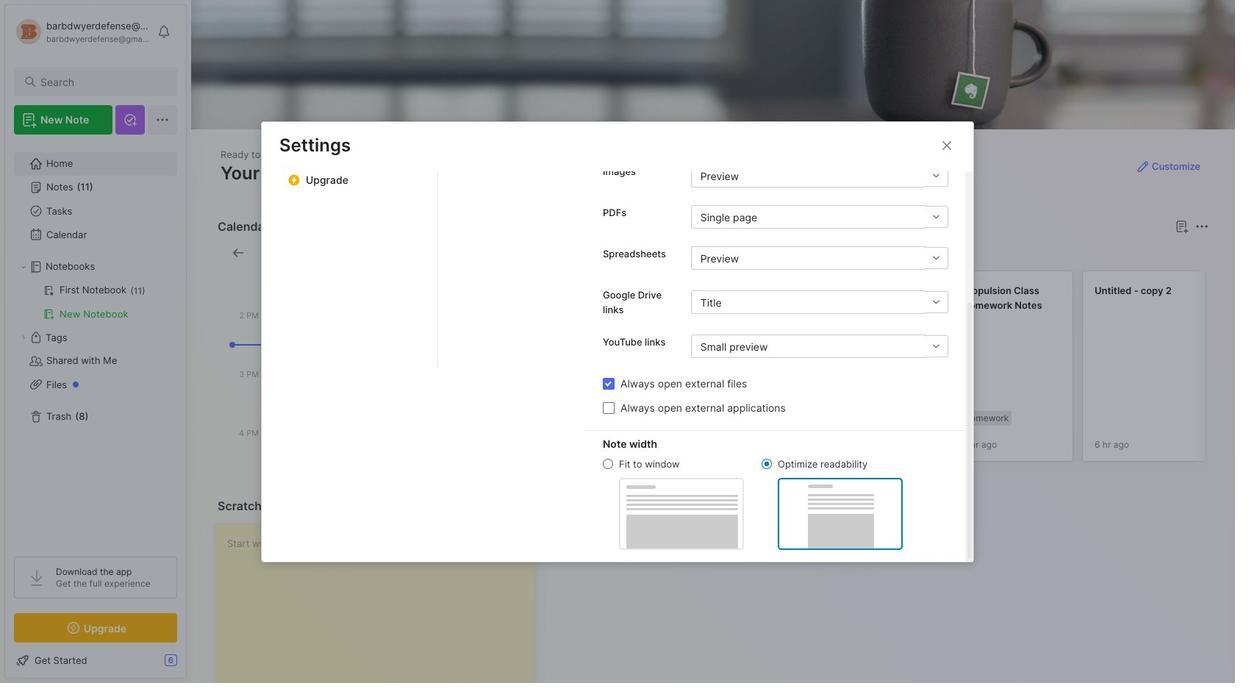 Task type: vqa. For each thing, say whether or not it's contained in the screenshot.
the
no



Task type: locate. For each thing, give the bounding box(es) containing it.
row group
[[553, 271, 1236, 471]]

1 horizontal spatial tab
[[606, 244, 665, 262]]

1 tab from the left
[[556, 244, 600, 262]]

None checkbox
[[603, 378, 615, 390], [603, 402, 615, 414], [603, 378, 615, 390], [603, 402, 615, 414]]

close image
[[939, 136, 956, 154]]

Choose default view option for Images field
[[691, 164, 949, 188]]

None radio
[[762, 459, 772, 469]]

none search field inside main element
[[40, 73, 164, 90]]

group inside tree
[[14, 279, 177, 326]]

None radio
[[603, 459, 614, 469]]

group
[[14, 279, 177, 326]]

None search field
[[40, 73, 164, 90]]

tree
[[5, 143, 186, 544]]

Start writing… text field
[[227, 525, 534, 683]]

Choose default view option for PDFs field
[[691, 205, 949, 229]]

option group
[[603, 458, 903, 550]]

Choose default view option for Google Drive links field
[[691, 291, 949, 314]]

Choose default view option for YouTube links field
[[691, 335, 949, 358]]

tab
[[556, 244, 600, 262], [606, 244, 665, 262]]

tab list
[[438, 0, 586, 367], [556, 244, 1207, 262]]

main element
[[0, 0, 191, 683]]

0 horizontal spatial tab
[[556, 244, 600, 262]]



Task type: describe. For each thing, give the bounding box(es) containing it.
expand notebooks image
[[19, 263, 28, 271]]

2 tab from the left
[[606, 244, 665, 262]]

Choose default view option for Spreadsheets field
[[691, 246, 949, 270]]

expand tags image
[[19, 333, 28, 342]]

tree inside main element
[[5, 143, 186, 544]]

Search text field
[[40, 75, 164, 89]]



